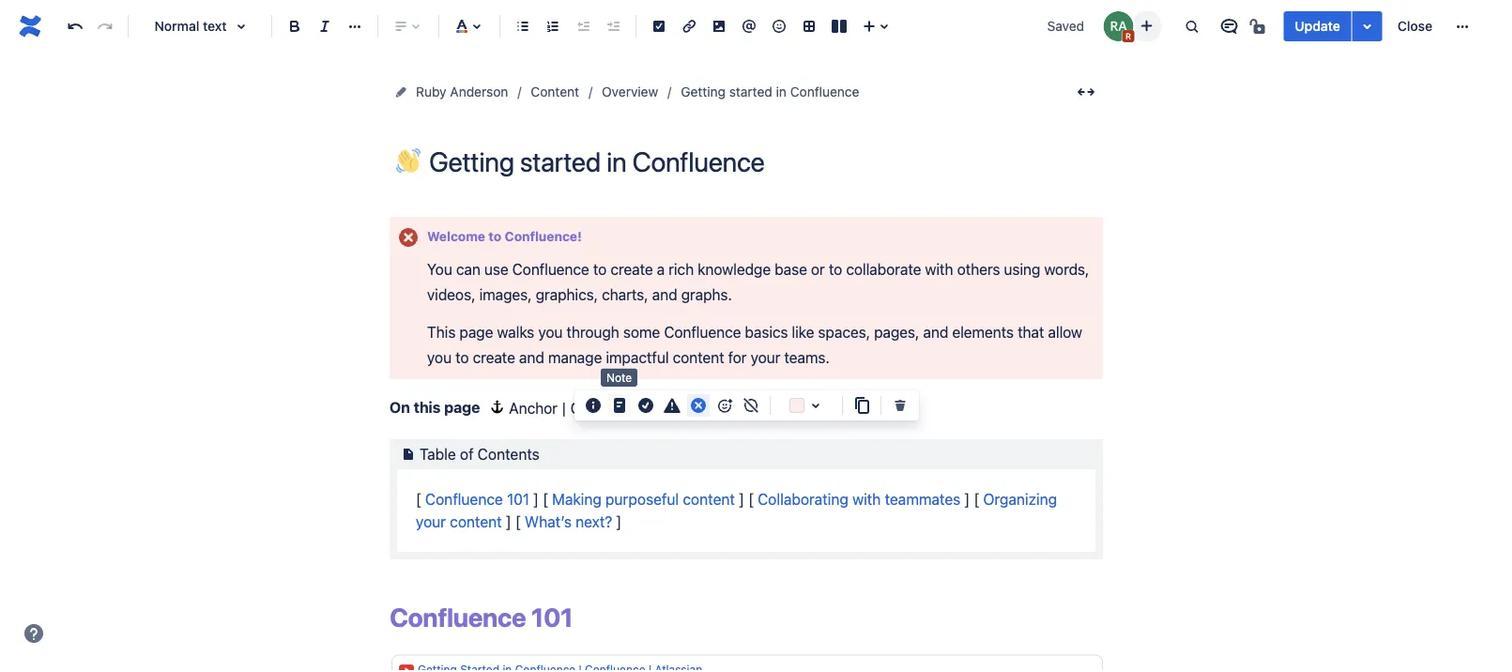 Task type: describe. For each thing, give the bounding box(es) containing it.
Give this page a title text field
[[429, 146, 1103, 177]]

copy image
[[851, 394, 873, 417]]

allow
[[1048, 323, 1082, 341]]

make page full-width image
[[1075, 81, 1098, 103]]

charts,
[[602, 286, 648, 304]]

warning image
[[661, 394, 683, 417]]

move this page image
[[393, 84, 408, 100]]

teammates
[[885, 491, 961, 508]]

link image
[[678, 15, 700, 38]]

you can use confluence to create a rich knowledge base or to collaborate with others using words, videos, images, graphics, charts, and graphs.
[[427, 260, 1093, 304]]

you
[[427, 260, 452, 278]]

for
[[728, 349, 747, 367]]

panel error image
[[397, 226, 420, 249]]

create inside the you can use confluence to create a rich knowledge base or to collaborate with others using words, videos, images, graphics, charts, and graphs.
[[611, 260, 653, 278]]

that
[[1018, 323, 1044, 341]]

this
[[414, 399, 441, 417]]

getting started in confluence link
[[681, 81, 859, 103]]

anchor
[[509, 399, 558, 417]]

no restrictions image
[[1248, 15, 1271, 38]]

on
[[390, 399, 410, 417]]

action item image
[[648, 15, 670, 38]]

videos,
[[427, 286, 475, 304]]

welcome to confluence!
[[427, 229, 582, 244]]

bold ⌘b image
[[284, 15, 306, 38]]

images,
[[479, 286, 532, 304]]

undo ⌘z image
[[64, 15, 86, 38]]

editor add emoji image
[[714, 394, 736, 417]]

table of contents image
[[397, 443, 420, 466]]

using
[[1004, 260, 1040, 278]]

2 vertical spatial and
[[519, 349, 544, 367]]

getting started in confluence
[[681, 84, 859, 100]]

ruby anderson
[[416, 84, 508, 100]]

overview link
[[602, 81, 658, 103]]

more image
[[1451, 15, 1474, 38]]

confluence 101 link
[[425, 491, 530, 508]]

organizing
[[983, 491, 1057, 508]]

graphics,
[[536, 286, 598, 304]]

making
[[552, 491, 602, 508]]

mention image
[[738, 15, 760, 38]]

knowledge
[[698, 260, 771, 278]]

1 vertical spatial and
[[923, 323, 948, 341]]

teams.
[[784, 349, 830, 367]]

making purposeful content link
[[552, 491, 735, 508]]

base
[[775, 260, 807, 278]]

elements
[[952, 323, 1014, 341]]

content inside this page walks you through some confluence basics like spaces, pages, and elements that allow you to create and manage impactful content for your teams.
[[673, 349, 724, 367]]

note
[[607, 371, 632, 384]]

some
[[623, 323, 660, 341]]

] up what's
[[533, 491, 539, 508]]

] down confluence 101 link
[[506, 513, 511, 531]]

[ left collaborating
[[748, 491, 754, 508]]

in
[[776, 84, 787, 100]]

invite to edit image
[[1135, 15, 1158, 37]]

comment icon image
[[1218, 15, 1241, 38]]

0 horizontal spatial you
[[427, 349, 452, 367]]

emoji image
[[768, 15, 791, 38]]

adjust update settings image
[[1356, 15, 1379, 38]]

your inside this page walks you through some confluence basics like spaces, pages, and elements that allow you to create and manage impactful content for your teams.
[[751, 349, 780, 367]]

anderson
[[450, 84, 508, 100]]

bullet list ⌘⇧8 image
[[512, 15, 534, 38]]

redo ⌘⇧z image
[[94, 15, 116, 38]]

] right next?
[[616, 513, 622, 531]]

update
[[1295, 18, 1340, 34]]

content link
[[531, 81, 579, 103]]

started
[[729, 84, 773, 100]]

remove emoji image
[[740, 394, 762, 417]]

next?
[[576, 513, 612, 531]]

success image
[[635, 394, 657, 417]]

and inside the you can use confluence to create a rich knowledge base or to collaborate with others using words, videos, images, graphics, charts, and graphs.
[[652, 286, 677, 304]]

collaborating
[[758, 491, 849, 508]]

content inside organizing your content
[[450, 513, 502, 531]]

like
[[792, 323, 814, 341]]

to inside this page walks you through some confluence basics like spaces, pages, and elements that allow you to create and manage impactful content for your teams.
[[455, 349, 469, 367]]

more formatting image
[[344, 15, 366, 38]]

confluence 101
[[390, 602, 573, 632]]



Task type: locate. For each thing, give the bounding box(es) containing it.
1 horizontal spatial 101
[[531, 602, 573, 632]]

1 vertical spatial you
[[427, 349, 452, 367]]

what's next? link
[[525, 513, 612, 531]]

use
[[484, 260, 508, 278]]

pages,
[[874, 323, 919, 341]]

0 vertical spatial you
[[538, 323, 563, 341]]

anchor | on-this-page
[[509, 399, 661, 417]]

add image, video, or file image
[[708, 15, 730, 38]]

layouts image
[[828, 15, 851, 38]]

page
[[459, 323, 493, 341], [444, 399, 480, 417], [628, 399, 661, 417]]

0 horizontal spatial create
[[473, 349, 515, 367]]

normal
[[154, 18, 199, 34]]

of
[[460, 445, 474, 463]]

overview
[[602, 84, 658, 100]]

organizing your content link
[[416, 491, 1061, 531]]

rich
[[669, 260, 694, 278]]

and down a
[[652, 286, 677, 304]]

remove image
[[889, 394, 912, 417]]

outdent ⇧tab image
[[572, 15, 594, 38]]

[ confluence 101 ] [ making purposeful content ] [ collaborating with teammates ] [
[[416, 491, 983, 508]]

walks
[[497, 323, 534, 341]]

with inside the you can use confluence to create a rich knowledge base or to collaborate with others using words, videos, images, graphics, charts, and graphs.
[[925, 260, 953, 278]]

and down walks
[[519, 349, 544, 367]]

confluence inside the you can use confluence to create a rich knowledge base or to collaborate with others using words, videos, images, graphics, charts, and graphs.
[[512, 260, 589, 278]]

1 horizontal spatial and
[[652, 286, 677, 304]]

0 horizontal spatial and
[[519, 349, 544, 367]]

create up charts,
[[611, 260, 653, 278]]

you down this
[[427, 349, 452, 367]]

help image
[[23, 622, 45, 645]]

1 vertical spatial with
[[853, 491, 881, 508]]

what's
[[525, 513, 572, 531]]

content left for
[[673, 349, 724, 367]]

confluence inside "link"
[[790, 84, 859, 100]]

background color image
[[805, 394, 827, 417]]

[ down table of contents image
[[416, 491, 421, 508]]

0 vertical spatial with
[[925, 260, 953, 278]]

0 horizontal spatial your
[[416, 513, 446, 531]]

1 horizontal spatial with
[[925, 260, 953, 278]]

collaborating with teammates link
[[758, 491, 961, 508]]

or
[[811, 260, 825, 278]]

ruby anderson image
[[1103, 11, 1134, 41]]

:wave: image
[[396, 148, 421, 173], [396, 148, 421, 173]]

your down confluence 101 link
[[416, 513, 446, 531]]

can
[[456, 260, 481, 278]]

2 horizontal spatial and
[[923, 323, 948, 341]]

to
[[489, 229, 502, 244], [593, 260, 607, 278], [829, 260, 842, 278], [455, 349, 469, 367]]

1 vertical spatial content
[[683, 491, 735, 508]]

you
[[538, 323, 563, 341], [427, 349, 452, 367]]

indent tab image
[[602, 15, 624, 38]]

0 vertical spatial 101
[[507, 491, 530, 508]]

content down confluence 101 link
[[450, 513, 502, 531]]

this page walks you through some confluence basics like spaces, pages, and elements that allow you to create and manage impactful content for your teams.
[[427, 323, 1086, 367]]

normal text
[[154, 18, 227, 34]]

ruby anderson link
[[416, 81, 508, 103]]

] right teammates
[[965, 491, 970, 508]]

graphs.
[[681, 286, 732, 304]]

1 vertical spatial create
[[473, 349, 515, 367]]

words,
[[1044, 260, 1089, 278]]

note tooltip
[[601, 368, 638, 387]]

text
[[203, 18, 227, 34]]

table image
[[798, 15, 821, 38]]

close button
[[1386, 11, 1444, 41]]

content
[[673, 349, 724, 367], [683, 491, 735, 508], [450, 513, 502, 531]]

] left collaborating
[[739, 491, 744, 508]]

close
[[1398, 18, 1433, 34]]

0 horizontal spatial 101
[[507, 491, 530, 508]]

through
[[567, 323, 619, 341]]

your down basics
[[751, 349, 780, 367]]

a
[[657, 260, 665, 278]]

on-
[[571, 399, 597, 417]]

info image
[[582, 394, 605, 417]]

[ left organizing
[[974, 491, 979, 508]]

on this page
[[390, 399, 480, 417]]

0 vertical spatial content
[[673, 349, 724, 367]]

] [ what's next? ]
[[502, 513, 622, 531]]

[ up what's
[[543, 491, 548, 508]]

]
[[533, 491, 539, 508], [739, 491, 744, 508], [965, 491, 970, 508], [506, 513, 511, 531], [616, 513, 622, 531]]

content right purposeful
[[683, 491, 735, 508]]

confluence image
[[15, 11, 45, 41], [15, 11, 45, 41]]

anchor image
[[487, 396, 509, 419]]

1 horizontal spatial your
[[751, 349, 780, 367]]

with left teammates
[[853, 491, 881, 508]]

saved
[[1047, 18, 1084, 34]]

find and replace image
[[1180, 15, 1203, 38]]

collaborate
[[846, 260, 921, 278]]

numbered list ⌘⇧7 image
[[542, 15, 564, 38]]

create inside this page walks you through some confluence basics like spaces, pages, and elements that allow you to create and manage impactful content for your teams.
[[473, 349, 515, 367]]

and right pages,
[[923, 323, 948, 341]]

to down this
[[455, 349, 469, 367]]

0 horizontal spatial with
[[853, 491, 881, 508]]

1 vertical spatial your
[[416, 513, 446, 531]]

others
[[957, 260, 1000, 278]]

Main content area, start typing to enter text. text field
[[372, 217, 1121, 671]]

purposeful
[[606, 491, 679, 508]]

with
[[925, 260, 953, 278], [853, 491, 881, 508]]

you right walks
[[538, 323, 563, 341]]

basics
[[745, 323, 788, 341]]

update button
[[1284, 11, 1352, 41]]

welcome
[[427, 229, 485, 244]]

normal text button
[[136, 6, 264, 47]]

impactful
[[606, 349, 669, 367]]

create down walks
[[473, 349, 515, 367]]

organizing your content
[[416, 491, 1061, 531]]

this
[[427, 323, 456, 341]]

1 vertical spatial 101
[[531, 602, 573, 632]]

|
[[562, 399, 566, 417]]

error image
[[687, 394, 710, 417]]

note image
[[608, 394, 631, 417]]

to up charts,
[[593, 260, 607, 278]]

table
[[420, 445, 456, 463]]

your inside organizing your content
[[416, 513, 446, 531]]

[ left what's
[[515, 513, 521, 531]]

0 vertical spatial your
[[751, 349, 780, 367]]

to up use
[[489, 229, 502, 244]]

1 horizontal spatial you
[[538, 323, 563, 341]]

with left others
[[925, 260, 953, 278]]

confluence
[[790, 84, 859, 100], [512, 260, 589, 278], [664, 323, 741, 341], [425, 491, 503, 508], [390, 602, 526, 632]]

create
[[611, 260, 653, 278], [473, 349, 515, 367]]

manage
[[548, 349, 602, 367]]

spaces,
[[818, 323, 870, 341]]

content
[[531, 84, 579, 100]]

and
[[652, 286, 677, 304], [923, 323, 948, 341], [519, 349, 544, 367]]

[
[[416, 491, 421, 508], [543, 491, 548, 508], [748, 491, 754, 508], [974, 491, 979, 508], [515, 513, 521, 531]]

ruby
[[416, 84, 447, 100]]

page inside this page walks you through some confluence basics like spaces, pages, and elements that allow you to create and manage impactful content for your teams.
[[459, 323, 493, 341]]

101
[[507, 491, 530, 508], [531, 602, 573, 632]]

table of contents
[[420, 445, 540, 463]]

getting
[[681, 84, 726, 100]]

contents
[[478, 445, 540, 463]]

confluence!
[[505, 229, 582, 244]]

confluence inside this page walks you through some confluence basics like spaces, pages, and elements that allow you to create and manage impactful content for your teams.
[[664, 323, 741, 341]]

0 vertical spatial create
[[611, 260, 653, 278]]

italic ⌘i image
[[314, 15, 336, 38]]

2 vertical spatial content
[[450, 513, 502, 531]]

your
[[751, 349, 780, 367], [416, 513, 446, 531]]

1 horizontal spatial create
[[611, 260, 653, 278]]

0 vertical spatial and
[[652, 286, 677, 304]]

this-
[[597, 399, 628, 417]]

to right or
[[829, 260, 842, 278]]



Task type: vqa. For each thing, say whether or not it's contained in the screenshot.
Help icon
yes



